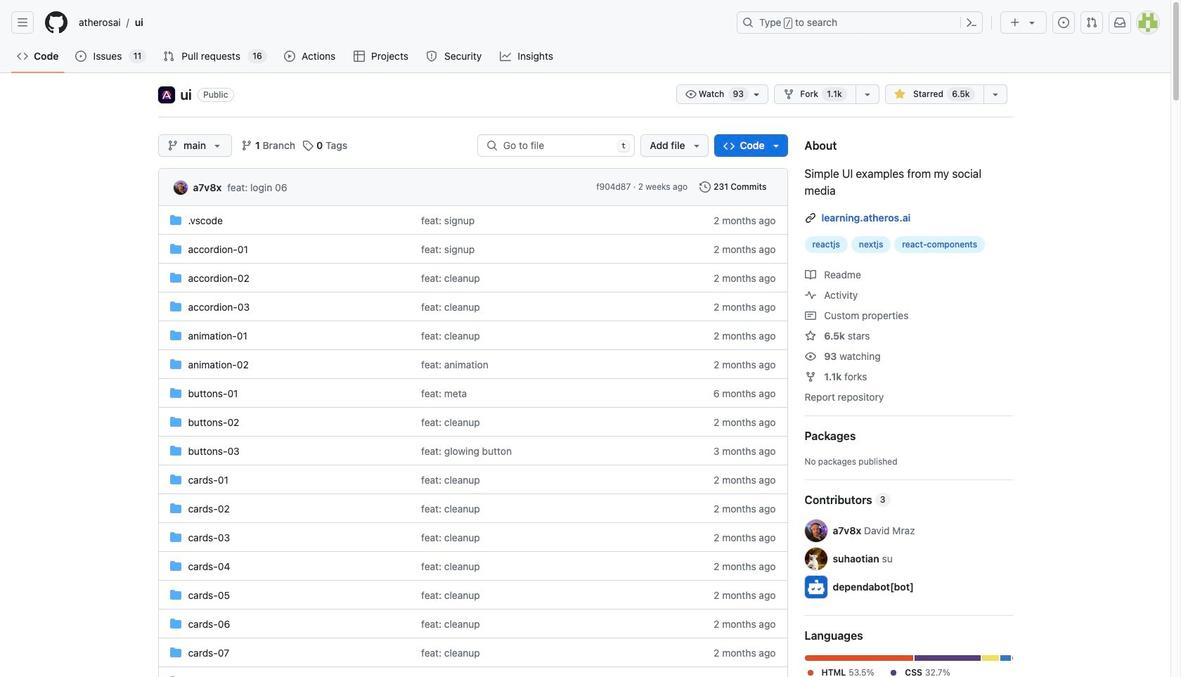 Task type: locate. For each thing, give the bounding box(es) containing it.
0 horizontal spatial triangle down image
[[212, 140, 223, 151]]

@suhaotian image
[[805, 548, 827, 570]]

git pull request image
[[163, 51, 175, 62]]

directory image
[[170, 243, 181, 255], [170, 330, 181, 341], [170, 359, 181, 370], [170, 387, 181, 399], [170, 503, 181, 514], [170, 560, 181, 572], [170, 589, 181, 601], [170, 618, 181, 629], [170, 647, 181, 658]]

0 horizontal spatial triangle down image
[[770, 140, 782, 151]]

command palette image
[[966, 17, 978, 28]]

1 directory image from the top
[[170, 243, 181, 255]]

1 horizontal spatial triangle down image
[[691, 140, 702, 151]]

0 vertical spatial code image
[[17, 51, 28, 62]]

1 horizontal spatial code image
[[723, 140, 735, 152]]

triangle down image
[[1027, 17, 1038, 28], [770, 140, 782, 151]]

book image
[[805, 269, 816, 281]]

dot fill image
[[805, 667, 816, 677]]

search image
[[486, 140, 498, 151]]

typescript 5.3 image
[[1001, 655, 1011, 661]]

triangle down image
[[212, 140, 223, 151], [691, 140, 702, 151]]

triangle down image left git branch icon
[[212, 140, 223, 151]]

eye image
[[805, 351, 816, 362]]

homepage image
[[45, 11, 68, 34]]

list
[[73, 11, 729, 34]]

table image
[[354, 51, 365, 62]]

3 directory image from the top
[[170, 301, 181, 312]]

0 vertical spatial issue opened image
[[1058, 17, 1070, 28]]

1 vertical spatial issue opened image
[[76, 51, 87, 62]]

tag image
[[303, 140, 314, 151]]

code image
[[17, 51, 28, 62], [723, 140, 735, 152]]

note image
[[805, 310, 816, 321]]

issue opened image for git pull request image
[[1058, 17, 1070, 28]]

triangle down image up history icon
[[691, 140, 702, 151]]

owner avatar image
[[158, 86, 175, 103]]

css 32.7 image
[[915, 655, 981, 661]]

@a7v8x image
[[805, 520, 827, 542]]

0 vertical spatial triangle down image
[[1027, 17, 1038, 28]]

3 directory image from the top
[[170, 359, 181, 370]]

1 directory image from the top
[[170, 214, 181, 226]]

1 horizontal spatial issue opened image
[[1058, 17, 1070, 28]]

5 directory image from the top
[[170, 503, 181, 514]]

issue opened image
[[1058, 17, 1070, 28], [76, 51, 87, 62]]

0 horizontal spatial issue opened image
[[76, 51, 87, 62]]

star image
[[805, 331, 816, 342]]

5 directory image from the top
[[170, 445, 181, 456]]

link image
[[805, 212, 816, 223]]

javascript 8.4 image
[[982, 655, 999, 661]]

git branch image
[[167, 140, 178, 151]]

4 directory image from the top
[[170, 416, 181, 428]]

history image
[[700, 181, 711, 193]]

7 directory image from the top
[[170, 532, 181, 543]]

directory image
[[170, 214, 181, 226], [170, 272, 181, 283], [170, 301, 181, 312], [170, 416, 181, 428], [170, 445, 181, 456], [170, 474, 181, 485], [170, 532, 181, 543], [170, 676, 181, 677]]

2 triangle down image from the left
[[691, 140, 702, 151]]

1 vertical spatial code image
[[723, 140, 735, 152]]

@dependabot[bot] image
[[805, 576, 827, 598]]

1 vertical spatial triangle down image
[[770, 140, 782, 151]]



Task type: vqa. For each thing, say whether or not it's contained in the screenshot.
Notifications icon at the right top of page
yes



Task type: describe. For each thing, give the bounding box(es) containing it.
2 directory image from the top
[[170, 330, 181, 341]]

9 directory image from the top
[[170, 647, 181, 658]]

git branch image
[[241, 140, 252, 151]]

1 triangle down image from the left
[[212, 140, 223, 151]]

Go to file text field
[[503, 135, 612, 156]]

repo forked image
[[805, 371, 816, 383]]

1 horizontal spatial triangle down image
[[1027, 17, 1038, 28]]

html 53.5 image
[[805, 655, 913, 661]]

6 directory image from the top
[[170, 560, 181, 572]]

graph image
[[500, 51, 511, 62]]

8 directory image from the top
[[170, 618, 181, 629]]

6 directory image from the top
[[170, 474, 181, 485]]

repo forked image
[[784, 89, 795, 100]]

4 directory image from the top
[[170, 387, 181, 399]]

shield image
[[426, 51, 438, 62]]

notifications image
[[1115, 17, 1126, 28]]

issue opened image for git pull request icon
[[76, 51, 87, 62]]

7 directory image from the top
[[170, 589, 181, 601]]

pulse image
[[805, 290, 816, 301]]

see your forks of this repository image
[[862, 89, 873, 100]]

0 horizontal spatial code image
[[17, 51, 28, 62]]

star fill image
[[894, 89, 906, 100]]

eye image
[[685, 89, 697, 100]]

add this repository to a list image
[[990, 89, 1001, 100]]

dot fill image
[[888, 667, 900, 677]]

8 directory image from the top
[[170, 676, 181, 677]]

plus image
[[1010, 17, 1021, 28]]

2 directory image from the top
[[170, 272, 181, 283]]

6516 users starred this repository element
[[948, 87, 975, 101]]

play image
[[284, 51, 295, 62]]

git pull request image
[[1087, 17, 1098, 28]]

a7v8x image
[[173, 181, 187, 195]]



